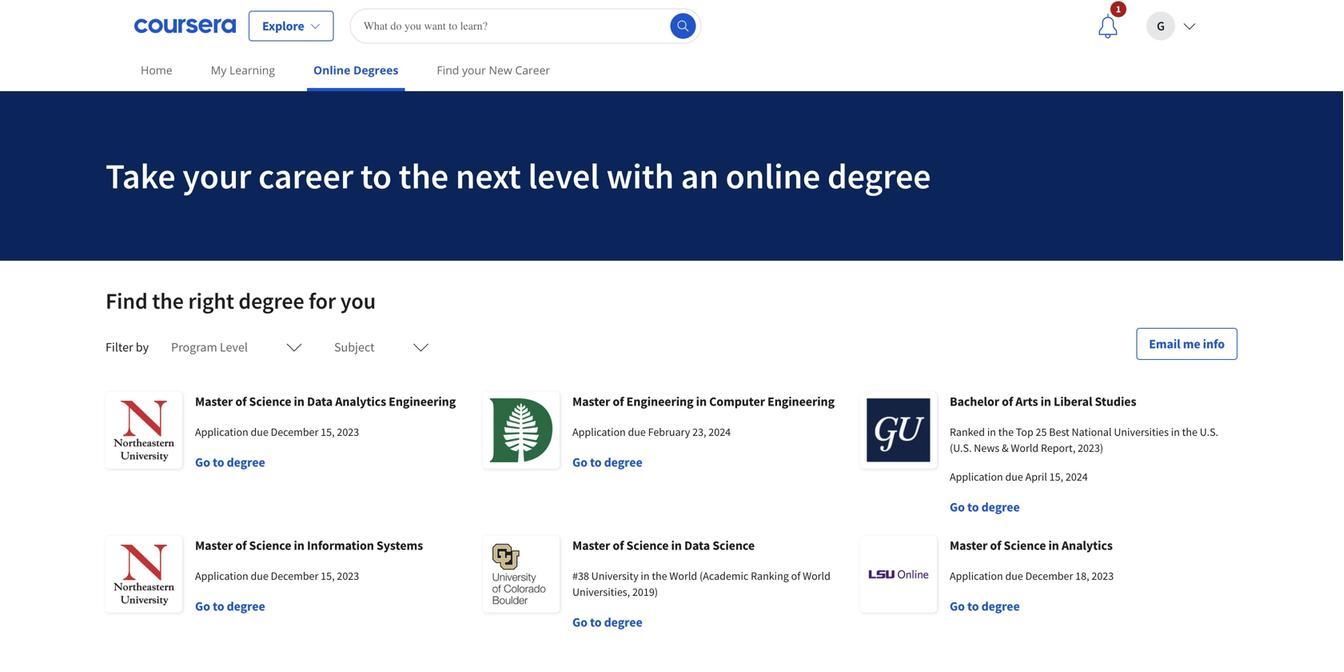Task type: describe. For each thing, give the bounding box(es) containing it.
email me info
[[1150, 336, 1225, 352]]

email me info button
[[1137, 328, 1238, 360]]

of for master of science in data analytics engineering
[[235, 394, 247, 410]]

of for master of science in data science
[[613, 538, 624, 554]]

g
[[1157, 18, 1165, 34]]

find for find the right degree for you
[[106, 287, 148, 315]]

go for systems
[[195, 598, 210, 614]]

#38 university in the world (academic ranking of world universities, 2019)
[[573, 569, 831, 599]]

next
[[456, 154, 521, 198]]

program
[[171, 339, 217, 355]]

science for analytics
[[249, 394, 291, 410]]

2023 right 18,
[[1092, 569, 1114, 583]]

18,
[[1076, 569, 1090, 583]]

due left april
[[1006, 470, 1024, 484]]

computer
[[710, 394, 765, 410]]

by
[[136, 339, 149, 355]]

explore
[[262, 18, 305, 34]]

home link
[[134, 52, 179, 88]]

science up application due december 18, 2023
[[1004, 538, 1047, 554]]

2023)
[[1078, 441, 1104, 455]]

&
[[1002, 441, 1009, 455]]

2023 for analytics
[[337, 425, 359, 439]]

universities
[[1114, 425, 1169, 439]]

1 button
[[1083, 0, 1134, 52]]

learning
[[230, 62, 275, 78]]

career
[[258, 154, 354, 198]]

world inside the ranked in the top 25 best national universities in the u.s. (u.s. news & world report, 2023)
[[1011, 441, 1039, 455]]

you
[[341, 287, 376, 315]]

program level button
[[162, 328, 312, 366]]

go to degree for systems
[[195, 598, 265, 614]]

g button
[[1134, 0, 1209, 52]]

the up &
[[999, 425, 1014, 439]]

february
[[648, 425, 691, 439]]

in inside #38 university in the world (academic ranking of world universities, 2019)
[[641, 569, 650, 583]]

application for engineering
[[573, 425, 626, 439]]

my
[[211, 62, 227, 78]]

in for master of engineering in computer engineering
[[696, 394, 707, 410]]

master for master of science in data science
[[573, 538, 611, 554]]

explore button
[[249, 11, 334, 41]]

go for science
[[573, 614, 588, 630]]

1 vertical spatial analytics
[[1062, 538, 1113, 554]]

1 engineering from the left
[[389, 394, 456, 410]]

1 vertical spatial 15,
[[1050, 470, 1064, 484]]

with
[[607, 154, 674, 198]]

u.s.
[[1200, 425, 1219, 439]]

right
[[188, 287, 234, 315]]

find the right degree for you
[[106, 287, 376, 315]]

december for analytics
[[1026, 569, 1074, 583]]

2023 for systems
[[337, 569, 359, 583]]

of for master of science in information systems
[[235, 538, 247, 554]]

of for master of science in analytics
[[991, 538, 1002, 554]]

for
[[309, 287, 336, 315]]

filter by
[[106, 339, 149, 355]]

in for master of science in information systems
[[294, 538, 305, 554]]

the inside #38 university in the world (academic ranking of world universities, 2019)
[[652, 569, 668, 583]]

0 vertical spatial analytics
[[335, 394, 386, 410]]

science for science
[[627, 538, 669, 554]]

info
[[1204, 336, 1225, 352]]

of inside #38 university in the world (academic ranking of world universities, 2019)
[[792, 569, 801, 583]]

science up (academic on the bottom of the page
[[713, 538, 755, 554]]

northeastern university image for master of science in data analytics engineering
[[106, 392, 182, 469]]

the left the right on the top of page
[[152, 287, 184, 315]]

find your new career link
[[431, 52, 557, 88]]

studies
[[1095, 394, 1137, 410]]

2024 for application due april 15, 2024
[[1066, 470, 1088, 484]]

bachelor of arts in liberal studies
[[950, 394, 1137, 410]]

What do you want to learn? text field
[[350, 8, 702, 44]]

application for analytics
[[195, 425, 249, 439]]

an
[[681, 154, 719, 198]]

master of science in data analytics engineering
[[195, 394, 456, 410]]

report,
[[1041, 441, 1076, 455]]

of for master of engineering in computer engineering
[[613, 394, 624, 410]]

level
[[220, 339, 248, 355]]

bachelor
[[950, 394, 1000, 410]]

new
[[489, 62, 513, 78]]

take
[[106, 154, 176, 198]]

my learning link
[[205, 52, 282, 88]]

15, for systems
[[321, 569, 335, 583]]

of for bachelor of arts in liberal studies
[[1002, 394, 1014, 410]]

to for master of engineering in computer engineering
[[590, 454, 602, 470]]

master for master of engineering in computer engineering
[[573, 394, 611, 410]]

application due april 15, 2024
[[950, 470, 1088, 484]]

master of engineering in computer engineering
[[573, 394, 835, 410]]



Task type: vqa. For each thing, say whether or not it's contained in the screenshot.
Northeastern University image to the top
yes



Task type: locate. For each thing, give the bounding box(es) containing it.
(u.s.
[[950, 441, 972, 455]]

me
[[1184, 336, 1201, 352]]

your for new
[[462, 62, 486, 78]]

online
[[726, 154, 821, 198]]

find up filter by
[[106, 287, 148, 315]]

information
[[307, 538, 374, 554]]

2 application due december 15, 2023 from the top
[[195, 569, 359, 583]]

2023
[[337, 425, 359, 439], [337, 569, 359, 583], [1092, 569, 1114, 583]]

1 vertical spatial find
[[106, 287, 148, 315]]

1 vertical spatial your
[[183, 154, 252, 198]]

world
[[1011, 441, 1039, 455], [670, 569, 698, 583], [803, 569, 831, 583]]

coursera image
[[134, 13, 236, 39]]

online degrees
[[314, 62, 399, 78]]

of
[[235, 394, 247, 410], [613, 394, 624, 410], [1002, 394, 1014, 410], [235, 538, 247, 554], [613, 538, 624, 554], [991, 538, 1002, 554], [792, 569, 801, 583]]

home
[[141, 62, 173, 78]]

university of colorado boulder image
[[483, 536, 560, 613]]

your
[[462, 62, 486, 78], [183, 154, 252, 198]]

master of science in information systems
[[195, 538, 423, 554]]

world down master of science in data science
[[670, 569, 698, 583]]

universities,
[[573, 585, 630, 599]]

engineering right computer
[[768, 394, 835, 410]]

liberal
[[1054, 394, 1093, 410]]

systems
[[377, 538, 423, 554]]

to for master of science in data analytics engineering
[[213, 454, 224, 470]]

0 vertical spatial application due december 15, 2023
[[195, 425, 359, 439]]

arts
[[1016, 394, 1039, 410]]

2024 down "2023)"
[[1066, 470, 1088, 484]]

analytics down subject
[[335, 394, 386, 410]]

application due december 15, 2023 down master of science in data analytics engineering
[[195, 425, 359, 439]]

(academic
[[700, 569, 749, 583]]

1 horizontal spatial find
[[437, 62, 459, 78]]

career
[[515, 62, 550, 78]]

master for master of science in information systems
[[195, 538, 233, 554]]

2024
[[709, 425, 731, 439], [1066, 470, 1088, 484]]

2023 down master of science in data analytics engineering
[[337, 425, 359, 439]]

ranked in the top 25 best national universities in the u.s. (u.s. news & world report, 2023)
[[950, 425, 1219, 455]]

december down master of science in information systems
[[271, 569, 319, 583]]

subject
[[334, 339, 375, 355]]

0 vertical spatial your
[[462, 62, 486, 78]]

level
[[528, 154, 600, 198]]

degree
[[828, 154, 931, 198], [239, 287, 304, 315], [227, 454, 265, 470], [604, 454, 643, 470], [982, 499, 1020, 515], [227, 598, 265, 614], [982, 598, 1020, 614], [604, 614, 643, 630]]

science up university
[[627, 538, 669, 554]]

master for master of science in data analytics engineering
[[195, 394, 233, 410]]

in for bachelor of arts in liberal studies
[[1041, 394, 1052, 410]]

engineering up application due february 23, 2024
[[627, 394, 694, 410]]

1 horizontal spatial data
[[685, 538, 710, 554]]

subject button
[[325, 328, 439, 366]]

the
[[399, 154, 449, 198], [152, 287, 184, 315], [999, 425, 1014, 439], [1183, 425, 1198, 439], [652, 569, 668, 583]]

analytics
[[335, 394, 386, 410], [1062, 538, 1113, 554]]

your left new
[[462, 62, 486, 78]]

science for systems
[[249, 538, 291, 554]]

23,
[[693, 425, 707, 439]]

to for master of science in information systems
[[213, 598, 224, 614]]

3 engineering from the left
[[768, 394, 835, 410]]

ranked
[[950, 425, 985, 439]]

application due december 15, 2023 for information
[[195, 569, 359, 583]]

go to degree for science
[[573, 614, 643, 630]]

1
[[1117, 3, 1122, 15]]

find left new
[[437, 62, 459, 78]]

to for master of science in data science
[[590, 614, 602, 630]]

1 vertical spatial application due december 15, 2023
[[195, 569, 359, 583]]

0 horizontal spatial your
[[183, 154, 252, 198]]

15, down master of science in data analytics engineering
[[321, 425, 335, 439]]

0 horizontal spatial find
[[106, 287, 148, 315]]

application due december 15, 2023
[[195, 425, 359, 439], [195, 569, 359, 583]]

engineering
[[389, 394, 456, 410], [627, 394, 694, 410], [768, 394, 835, 410]]

0 horizontal spatial world
[[670, 569, 698, 583]]

science
[[249, 394, 291, 410], [249, 538, 291, 554], [627, 538, 669, 554], [713, 538, 755, 554], [1004, 538, 1047, 554]]

in for master of science in analytics
[[1049, 538, 1060, 554]]

go to degree
[[195, 454, 265, 470], [573, 454, 643, 470], [950, 499, 1020, 515], [195, 598, 265, 614], [950, 598, 1020, 614], [573, 614, 643, 630]]

december
[[271, 425, 319, 439], [271, 569, 319, 583], [1026, 569, 1074, 583]]

application due december 18, 2023
[[950, 569, 1114, 583]]

0 vertical spatial 2024
[[709, 425, 731, 439]]

go for analytics
[[195, 454, 210, 470]]

find for find your new career
[[437, 62, 459, 78]]

1 application due december 15, 2023 from the top
[[195, 425, 359, 439]]

due for engineering
[[628, 425, 646, 439]]

university
[[592, 569, 639, 583]]

dartmouth college image
[[483, 392, 560, 469]]

the left next
[[399, 154, 449, 198]]

go to degree for analytics
[[195, 454, 265, 470]]

world right ranking
[[803, 569, 831, 583]]

national
[[1072, 425, 1112, 439]]

science left information
[[249, 538, 291, 554]]

due left 'february'
[[628, 425, 646, 439]]

online
[[314, 62, 351, 78]]

application due december 15, 2023 down master of science in information systems
[[195, 569, 359, 583]]

louisiana state university image
[[861, 536, 937, 613]]

the left u.s.
[[1183, 425, 1198, 439]]

master of science in analytics
[[950, 538, 1113, 554]]

december left 18,
[[1026, 569, 1074, 583]]

1 vertical spatial data
[[685, 538, 710, 554]]

news
[[974, 441, 1000, 455]]

2024 right 23,
[[709, 425, 731, 439]]

due down master of science in data analytics engineering
[[251, 425, 269, 439]]

online degrees link
[[307, 52, 405, 91]]

application due february 23, 2024
[[573, 425, 731, 439]]

your for career
[[183, 154, 252, 198]]

1 northeastern university image from the top
[[106, 392, 182, 469]]

the up '2019)'
[[652, 569, 668, 583]]

best
[[1050, 425, 1070, 439]]

email
[[1150, 336, 1181, 352]]

master of science in data science
[[573, 538, 755, 554]]

go for engineering
[[573, 454, 588, 470]]

program level
[[171, 339, 248, 355]]

1 horizontal spatial world
[[803, 569, 831, 583]]

find
[[437, 62, 459, 78], [106, 287, 148, 315]]

25
[[1036, 425, 1047, 439]]

application
[[195, 425, 249, 439], [573, 425, 626, 439], [950, 470, 1004, 484], [195, 569, 249, 583], [950, 569, 1004, 583]]

april
[[1026, 470, 1048, 484]]

1 horizontal spatial engineering
[[627, 394, 694, 410]]

0 horizontal spatial analytics
[[335, 394, 386, 410]]

2 horizontal spatial world
[[1011, 441, 1039, 455]]

2 northeastern university image from the top
[[106, 536, 182, 613]]

georgetown university image
[[861, 392, 937, 469]]

2023 down information
[[337, 569, 359, 583]]

2 horizontal spatial engineering
[[768, 394, 835, 410]]

in
[[294, 394, 305, 410], [696, 394, 707, 410], [1041, 394, 1052, 410], [988, 425, 997, 439], [1172, 425, 1181, 439], [294, 538, 305, 554], [671, 538, 682, 554], [1049, 538, 1060, 554], [641, 569, 650, 583]]

1 vertical spatial 2024
[[1066, 470, 1088, 484]]

master
[[195, 394, 233, 410], [573, 394, 611, 410], [195, 538, 233, 554], [573, 538, 611, 554], [950, 538, 988, 554]]

15, for analytics
[[321, 425, 335, 439]]

due down master of science in information systems
[[251, 569, 269, 583]]

#38
[[573, 569, 589, 583]]

15,
[[321, 425, 335, 439], [1050, 470, 1064, 484], [321, 569, 335, 583]]

due
[[251, 425, 269, 439], [628, 425, 646, 439], [1006, 470, 1024, 484], [251, 569, 269, 583], [1006, 569, 1024, 583]]

take your career to the next level with an online degree
[[106, 154, 931, 198]]

1 vertical spatial northeastern university image
[[106, 536, 182, 613]]

northeastern university image for master of science in information systems
[[106, 536, 182, 613]]

application for systems
[[195, 569, 249, 583]]

your right the take
[[183, 154, 252, 198]]

go to degree for engineering
[[573, 454, 643, 470]]

find your new career
[[437, 62, 550, 78]]

2019)
[[633, 585, 658, 599]]

science down program level popup button
[[249, 394, 291, 410]]

data for analytics
[[307, 394, 333, 410]]

in for master of science in data science
[[671, 538, 682, 554]]

top
[[1016, 425, 1034, 439]]

december for data
[[271, 425, 319, 439]]

0 horizontal spatial engineering
[[389, 394, 456, 410]]

2024 for application due february 23, 2024
[[709, 425, 731, 439]]

None search field
[[350, 8, 702, 44]]

1 horizontal spatial 2024
[[1066, 470, 1088, 484]]

engineering down 'subject' popup button
[[389, 394, 456, 410]]

0 vertical spatial data
[[307, 394, 333, 410]]

to
[[361, 154, 392, 198], [213, 454, 224, 470], [590, 454, 602, 470], [968, 499, 979, 515], [213, 598, 224, 614], [968, 598, 979, 614], [590, 614, 602, 630]]

due down master of science in analytics at bottom
[[1006, 569, 1024, 583]]

your inside find your new career link
[[462, 62, 486, 78]]

december for information
[[271, 569, 319, 583]]

data for science
[[685, 538, 710, 554]]

in for master of science in data analytics engineering
[[294, 394, 305, 410]]

ranking
[[751, 569, 789, 583]]

15, down information
[[321, 569, 335, 583]]

go
[[195, 454, 210, 470], [573, 454, 588, 470], [950, 499, 965, 515], [195, 598, 210, 614], [950, 598, 965, 614], [573, 614, 588, 630]]

0 vertical spatial 15,
[[321, 425, 335, 439]]

analytics up 18,
[[1062, 538, 1113, 554]]

master for master of science in analytics
[[950, 538, 988, 554]]

1 horizontal spatial analytics
[[1062, 538, 1113, 554]]

application due december 15, 2023 for data
[[195, 425, 359, 439]]

northeastern university image
[[106, 392, 182, 469], [106, 536, 182, 613]]

0 horizontal spatial 2024
[[709, 425, 731, 439]]

my learning
[[211, 62, 275, 78]]

15, right april
[[1050, 470, 1064, 484]]

to for master of science in analytics
[[968, 598, 979, 614]]

world down 'top'
[[1011, 441, 1039, 455]]

due for analytics
[[251, 425, 269, 439]]

data
[[307, 394, 333, 410], [685, 538, 710, 554]]

2 vertical spatial 15,
[[321, 569, 335, 583]]

0 vertical spatial northeastern university image
[[106, 392, 182, 469]]

0 vertical spatial find
[[437, 62, 459, 78]]

1 horizontal spatial your
[[462, 62, 486, 78]]

filter
[[106, 339, 133, 355]]

due for systems
[[251, 569, 269, 583]]

0 horizontal spatial data
[[307, 394, 333, 410]]

find inside find your new career link
[[437, 62, 459, 78]]

degrees
[[354, 62, 399, 78]]

december down master of science in data analytics engineering
[[271, 425, 319, 439]]

2 engineering from the left
[[627, 394, 694, 410]]



